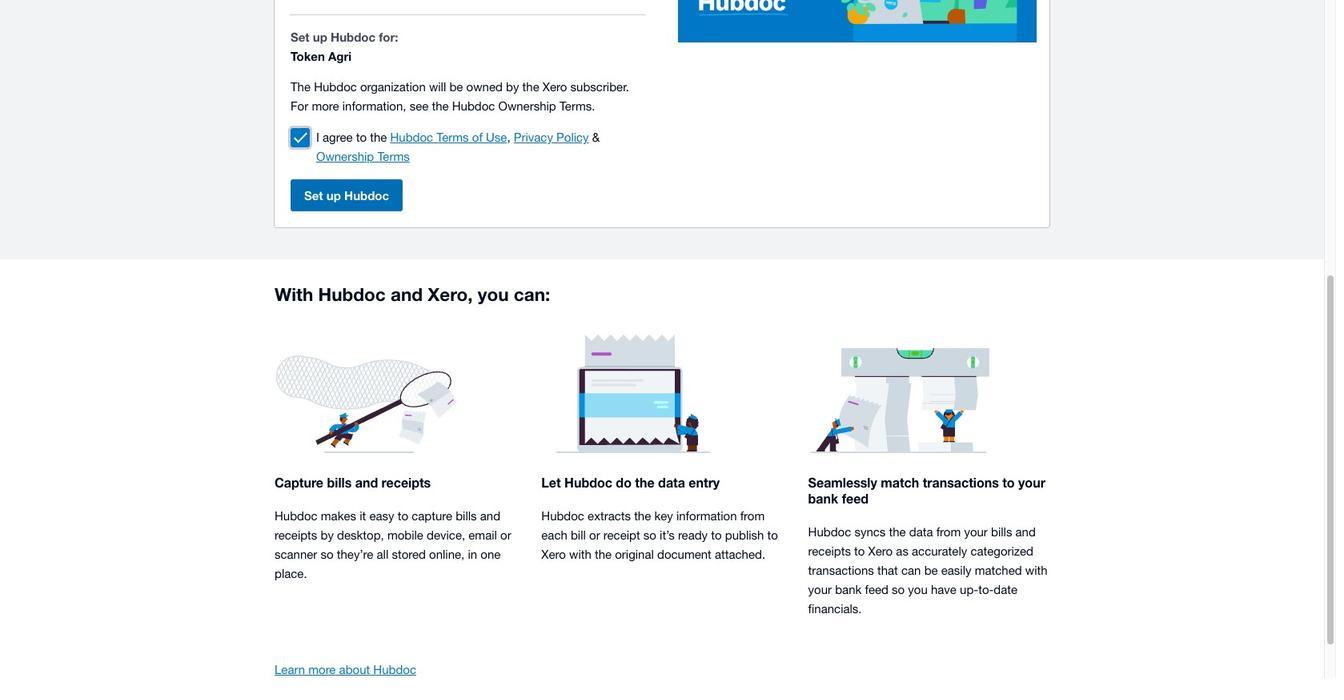 Task type: locate. For each thing, give the bounding box(es) containing it.
1 horizontal spatial or
[[589, 529, 600, 542]]

by inside "the hubdoc organization will be owned by the xero subscriber. for more information, see the hubdoc ownership terms."
[[506, 80, 519, 94]]

by
[[506, 80, 519, 94], [321, 529, 334, 542]]

bills inside 'hubdoc makes it easy to capture bills and receipts by desktop, mobile device, email or scanner so they're all stored online, in one place.'
[[456, 509, 477, 523]]

capture bills and receipts
[[275, 475, 431, 490]]

so inside 'hubdoc makes it easy to capture bills and receipts by desktop, mobile device, email or scanner so they're all stored online, in one place.'
[[321, 548, 334, 561]]

0 horizontal spatial terms
[[378, 150, 410, 163]]

and up it
[[355, 475, 378, 490]]

0 horizontal spatial so
[[321, 548, 334, 561]]

hubdoc inside button
[[344, 188, 389, 203]]

ownership
[[499, 99, 556, 113], [316, 150, 374, 163]]

transactions right match
[[923, 475, 999, 490]]

you
[[478, 284, 509, 305], [909, 583, 928, 597]]

hubdoc up agri
[[331, 30, 376, 44]]

up
[[313, 30, 327, 44], [327, 188, 341, 203]]

up up token
[[313, 30, 327, 44]]

xero inside the hubdoc syncs the data from your bills and receipts to xero as accurately categorized transactions that can be easily matched with your bank feed so you have up-to-date financials.
[[869, 545, 893, 558]]

the hubdoc organization will be owned by the xero subscriber. for more information, see the hubdoc ownership terms.
[[291, 80, 629, 113]]

the up as in the right bottom of the page
[[889, 525, 906, 539]]

with
[[569, 548, 592, 561], [1026, 564, 1048, 577]]

set inside set up hubdoc for: token agri
[[291, 30, 310, 44]]

0 vertical spatial ownership
[[499, 99, 556, 113]]

ownership down agree
[[316, 150, 374, 163]]

feed inside seamlessly match transactions to your bank feed
[[842, 491, 869, 506]]

more right for
[[312, 99, 339, 113]]

1 horizontal spatial bills
[[456, 509, 477, 523]]

hubdoc down owned
[[452, 99, 495, 113]]

1 vertical spatial bank
[[836, 583, 862, 597]]

be
[[450, 80, 463, 94], [925, 564, 938, 577]]

more
[[312, 99, 339, 113], [309, 663, 336, 677]]

0 horizontal spatial ownership
[[316, 150, 374, 163]]

2 vertical spatial bills
[[992, 525, 1013, 539]]

xero down the each
[[542, 548, 566, 561]]

ownership terms link
[[316, 150, 410, 163]]

hubdoc
[[331, 30, 376, 44], [314, 80, 357, 94], [452, 99, 495, 113], [390, 131, 433, 144], [344, 188, 389, 203], [318, 284, 386, 305], [565, 475, 613, 490], [275, 509, 318, 523], [542, 509, 585, 523], [809, 525, 852, 539], [374, 663, 416, 677]]

1 vertical spatial from
[[937, 525, 961, 539]]

1 vertical spatial receipts
[[275, 529, 317, 542]]

receipts for seamlessly match transactions to your bank feed
[[809, 545, 851, 558]]

set up hubdoc for: token agri
[[291, 30, 398, 63]]

1 horizontal spatial ownership
[[499, 99, 556, 113]]

up inside button
[[327, 188, 341, 203]]

set inside button
[[304, 188, 323, 203]]

information
[[677, 509, 737, 523]]

they're
[[337, 548, 374, 561]]

1 vertical spatial ownership
[[316, 150, 374, 163]]

be right can
[[925, 564, 938, 577]]

to inside i agree to the hubdoc terms of use , privacy policy & ownership terms
[[356, 131, 367, 144]]

1 horizontal spatial from
[[937, 525, 961, 539]]

0 vertical spatial terms
[[437, 131, 469, 144]]

set
[[291, 30, 310, 44], [304, 188, 323, 203]]

hubdoc down the ownership terms link
[[344, 188, 389, 203]]

set down i
[[304, 188, 323, 203]]

2 vertical spatial your
[[809, 583, 832, 597]]

1 vertical spatial your
[[965, 525, 988, 539]]

2 horizontal spatial your
[[1019, 475, 1046, 490]]

you inside the hubdoc syncs the data from your bills and receipts to xero as accurately categorized transactions that can be easily matched with your bank feed so you have up-to-date financials.
[[909, 583, 928, 597]]

to up the ownership terms link
[[356, 131, 367, 144]]

information,
[[343, 99, 406, 113]]

so inside the hubdoc syncs the data from your bills and receipts to xero as accurately categorized transactions that can be easily matched with your bank feed so you have up-to-date financials.
[[892, 583, 905, 597]]

the left key
[[634, 509, 651, 523]]

from up accurately
[[937, 525, 961, 539]]

data left the entry
[[658, 475, 685, 490]]

hubdoc down capture
[[275, 509, 318, 523]]

1 vertical spatial be
[[925, 564, 938, 577]]

feed
[[842, 491, 869, 506], [865, 583, 889, 597]]

ownership inside i agree to the hubdoc terms of use , privacy policy & ownership terms
[[316, 150, 374, 163]]

with right matched
[[1026, 564, 1048, 577]]

1 horizontal spatial data
[[910, 525, 933, 539]]

key
[[655, 509, 673, 523]]

of
[[472, 131, 483, 144]]

each
[[542, 529, 568, 542]]

1 vertical spatial with
[[1026, 564, 1048, 577]]

transactions inside seamlessly match transactions to your bank feed
[[923, 475, 999, 490]]

xero up terms.
[[543, 80, 567, 94]]

to down information
[[711, 529, 722, 542]]

0 horizontal spatial from
[[741, 509, 765, 523]]

set up token
[[291, 30, 310, 44]]

receipts up financials.
[[809, 545, 851, 558]]

0 horizontal spatial you
[[478, 284, 509, 305]]

bank up financials.
[[836, 583, 862, 597]]

attached.
[[715, 548, 766, 561]]

by right owned
[[506, 80, 519, 94]]

2 horizontal spatial bills
[[992, 525, 1013, 539]]

seamlessly
[[809, 475, 878, 490]]

1 horizontal spatial so
[[644, 529, 657, 542]]

by down makes
[[321, 529, 334, 542]]

0 vertical spatial so
[[644, 529, 657, 542]]

1 horizontal spatial be
[[925, 564, 938, 577]]

2 horizontal spatial receipts
[[809, 545, 851, 558]]

0 horizontal spatial your
[[809, 583, 832, 597]]

0 vertical spatial up
[[313, 30, 327, 44]]

1 vertical spatial data
[[910, 525, 933, 539]]

receipts
[[382, 475, 431, 490], [275, 529, 317, 542], [809, 545, 851, 558]]

1 horizontal spatial by
[[506, 80, 519, 94]]

organization
[[360, 80, 426, 94]]

2 or from the left
[[589, 529, 600, 542]]

so left they're
[[321, 548, 334, 561]]

you down can
[[909, 583, 928, 597]]

1 or from the left
[[501, 529, 511, 542]]

1 horizontal spatial you
[[909, 583, 928, 597]]

1 vertical spatial set
[[304, 188, 323, 203]]

0 vertical spatial with
[[569, 548, 592, 561]]

desktop,
[[337, 529, 384, 542]]

with down bill
[[569, 548, 592, 561]]

xero inside "the hubdoc organization will be owned by the xero subscriber. for more information, see the hubdoc ownership terms."
[[543, 80, 567, 94]]

to inside seamlessly match transactions to your bank feed
[[1003, 475, 1015, 490]]

bills up makes
[[327, 475, 352, 490]]

&
[[593, 131, 600, 144]]

0 vertical spatial more
[[312, 99, 339, 113]]

hubdoc down see
[[390, 131, 433, 144]]

so left it's at the bottom
[[644, 529, 657, 542]]

receipts up "scanner"
[[275, 529, 317, 542]]

1 vertical spatial you
[[909, 583, 928, 597]]

or inside hubdoc extracts the key information from each bill or receipt so it's ready to publish to xero with the original document attached.
[[589, 529, 600, 542]]

2 vertical spatial so
[[892, 583, 905, 597]]

0 vertical spatial set
[[291, 30, 310, 44]]

2 vertical spatial receipts
[[809, 545, 851, 558]]

0 vertical spatial feed
[[842, 491, 869, 506]]

from inside the hubdoc syncs the data from your bills and receipts to xero as accurately categorized transactions that can be easily matched with your bank feed so you have up-to-date financials.
[[937, 525, 961, 539]]

1 horizontal spatial terms
[[437, 131, 469, 144]]

capture
[[412, 509, 453, 523]]

0 horizontal spatial by
[[321, 529, 334, 542]]

you left "can:"
[[478, 284, 509, 305]]

feed down that
[[865, 583, 889, 597]]

0 horizontal spatial transactions
[[809, 564, 874, 577]]

in
[[468, 548, 477, 561]]

receipts up easy at left bottom
[[382, 475, 431, 490]]

hubdoc down agri
[[314, 80, 357, 94]]

receipts inside the hubdoc syncs the data from your bills and receipts to xero as accurately categorized transactions that can be easily matched with your bank feed so you have up-to-date financials.
[[809, 545, 851, 558]]

and inside 'hubdoc makes it easy to capture bills and receipts by desktop, mobile device, email or scanner so they're all stored online, in one place.'
[[480, 509, 501, 523]]

to up mobile
[[398, 509, 408, 523]]

original
[[615, 548, 654, 561]]

hubdoc inside i agree to the hubdoc terms of use , privacy policy & ownership terms
[[390, 131, 433, 144]]

your
[[1019, 475, 1046, 490], [965, 525, 988, 539], [809, 583, 832, 597]]

terms left of
[[437, 131, 469, 144]]

0 vertical spatial from
[[741, 509, 765, 523]]

0 vertical spatial bank
[[809, 491, 839, 506]]

bills inside the hubdoc syncs the data from your bills and receipts to xero as accurately categorized transactions that can be easily matched with your bank feed so you have up-to-date financials.
[[992, 525, 1013, 539]]

bills
[[327, 475, 352, 490], [456, 509, 477, 523], [992, 525, 1013, 539]]

and up categorized
[[1016, 525, 1036, 539]]

agri
[[328, 49, 352, 63]]

more right 'learn'
[[309, 663, 336, 677]]

or right bill
[[589, 529, 600, 542]]

bank
[[809, 491, 839, 506], [836, 583, 862, 597]]

publish
[[725, 529, 764, 542]]

0 vertical spatial be
[[450, 80, 463, 94]]

data up accurately
[[910, 525, 933, 539]]

1 vertical spatial by
[[321, 529, 334, 542]]

ownership inside "the hubdoc organization will be owned by the xero subscriber. for more information, see the hubdoc ownership terms."
[[499, 99, 556, 113]]

the up the ownership terms link
[[370, 131, 387, 144]]

hubdoc left do
[[565, 475, 613, 490]]

1 vertical spatial feed
[[865, 583, 889, 597]]

0 horizontal spatial with
[[569, 548, 592, 561]]

with
[[275, 284, 313, 305]]

the inside the hubdoc syncs the data from your bills and receipts to xero as accurately categorized transactions that can be easily matched with your bank feed so you have up-to-date financials.
[[889, 525, 906, 539]]

the inside i agree to the hubdoc terms of use , privacy policy & ownership terms
[[370, 131, 387, 144]]

to up categorized
[[1003, 475, 1015, 490]]

the right do
[[635, 475, 655, 490]]

2 horizontal spatial so
[[892, 583, 905, 597]]

to right publish
[[768, 529, 778, 542]]

0 vertical spatial receipts
[[382, 475, 431, 490]]

1 vertical spatial more
[[309, 663, 336, 677]]

and up email
[[480, 509, 501, 523]]

the down the receipt
[[595, 548, 612, 561]]

or right email
[[501, 529, 511, 542]]

0 vertical spatial your
[[1019, 475, 1046, 490]]

receipts inside 'hubdoc makes it easy to capture bills and receipts by desktop, mobile device, email or scanner so they're all stored online, in one place.'
[[275, 529, 317, 542]]

easy
[[370, 509, 394, 523]]

terms down information,
[[378, 150, 410, 163]]

0 vertical spatial by
[[506, 80, 519, 94]]

entry
[[689, 475, 720, 490]]

bank down seamlessly in the right bottom of the page
[[809, 491, 839, 506]]

0 horizontal spatial data
[[658, 475, 685, 490]]

and inside the hubdoc syncs the data from your bills and receipts to xero as accurately categorized transactions that can be easily matched with your bank feed so you have up-to-date financials.
[[1016, 525, 1036, 539]]

hubdoc inside hubdoc extracts the key information from each bill or receipt so it's ready to publish to xero with the original document attached.
[[542, 509, 585, 523]]

the
[[523, 80, 540, 94], [432, 99, 449, 113], [370, 131, 387, 144], [635, 475, 655, 490], [634, 509, 651, 523], [889, 525, 906, 539], [595, 548, 612, 561]]

transactions up financials.
[[809, 564, 874, 577]]

can
[[902, 564, 921, 577]]

0 vertical spatial transactions
[[923, 475, 999, 490]]

up down the ownership terms link
[[327, 188, 341, 203]]

transactions inside the hubdoc syncs the data from your bills and receipts to xero as accurately categorized transactions that can be easily matched with your bank feed so you have up-to-date financials.
[[809, 564, 874, 577]]

0 horizontal spatial be
[[450, 80, 463, 94]]

with hubdoc and xero, you can:
[[275, 284, 550, 305]]

from up publish
[[741, 509, 765, 523]]

1 vertical spatial bills
[[456, 509, 477, 523]]

hubdoc right about
[[374, 663, 416, 677]]

terms
[[437, 131, 469, 144], [378, 150, 410, 163]]

hubdoc left syncs
[[809, 525, 852, 539]]

to down syncs
[[855, 545, 865, 558]]

as
[[896, 545, 909, 558]]

1 vertical spatial so
[[321, 548, 334, 561]]

be right will
[[450, 80, 463, 94]]

bills up categorized
[[992, 525, 1013, 539]]

bills up email
[[456, 509, 477, 523]]

0 horizontal spatial receipts
[[275, 529, 317, 542]]

1 horizontal spatial with
[[1026, 564, 1048, 577]]

to
[[356, 131, 367, 144], [1003, 475, 1015, 490], [398, 509, 408, 523], [711, 529, 722, 542], [768, 529, 778, 542], [855, 545, 865, 558]]

financials.
[[809, 602, 862, 616]]

extracts
[[588, 509, 631, 523]]

1 vertical spatial up
[[327, 188, 341, 203]]

transactions
[[923, 475, 999, 490], [809, 564, 874, 577]]

bank inside seamlessly match transactions to your bank feed
[[809, 491, 839, 506]]

mobile
[[388, 529, 424, 542]]

hubdoc up the each
[[542, 509, 585, 523]]

about
[[339, 663, 370, 677]]

1 horizontal spatial transactions
[[923, 475, 999, 490]]

learn more about hubdoc
[[275, 663, 416, 677]]

0 vertical spatial bills
[[327, 475, 352, 490]]

from
[[741, 509, 765, 523], [937, 525, 961, 539]]

the down will
[[432, 99, 449, 113]]

up inside set up hubdoc for: token agri
[[313, 30, 327, 44]]

feed down seamlessly in the right bottom of the page
[[842, 491, 869, 506]]

privacy
[[514, 131, 553, 144]]

or
[[501, 529, 511, 542], [589, 529, 600, 542]]

0 horizontal spatial or
[[501, 529, 511, 542]]

,
[[507, 131, 511, 144]]

your inside seamlessly match transactions to your bank feed
[[1019, 475, 1046, 490]]

the right owned
[[523, 80, 540, 94]]

to inside 'hubdoc makes it easy to capture bills and receipts by desktop, mobile device, email or scanner so they're all stored online, in one place.'
[[398, 509, 408, 523]]

1 vertical spatial transactions
[[809, 564, 874, 577]]

ownership up "privacy"
[[499, 99, 556, 113]]

xero up that
[[869, 545, 893, 558]]

so down that
[[892, 583, 905, 597]]

xero,
[[428, 284, 473, 305]]

subscriber.
[[571, 80, 629, 94]]

1 horizontal spatial receipts
[[382, 475, 431, 490]]



Task type: vqa. For each thing, say whether or not it's contained in the screenshot.
bottom the details
no



Task type: describe. For each thing, give the bounding box(es) containing it.
by inside 'hubdoc makes it easy to capture bills and receipts by desktop, mobile device, email or scanner so they're all stored online, in one place.'
[[321, 529, 334, 542]]

0 vertical spatial you
[[478, 284, 509, 305]]

email
[[469, 529, 497, 542]]

that
[[878, 564, 899, 577]]

it
[[360, 509, 366, 523]]

capture
[[275, 475, 324, 490]]

i
[[316, 131, 319, 144]]

set up hubdoc
[[304, 188, 389, 203]]

stored
[[392, 548, 426, 561]]

learn
[[275, 663, 305, 677]]

bill
[[571, 529, 586, 542]]

categorized
[[971, 545, 1034, 558]]

date
[[994, 583, 1018, 597]]

receipt
[[604, 529, 640, 542]]

for
[[291, 99, 309, 113]]

ready
[[678, 529, 708, 542]]

hubdoc inside set up hubdoc for: token agri
[[331, 30, 376, 44]]

terms.
[[560, 99, 595, 113]]

matched
[[975, 564, 1022, 577]]

can:
[[514, 284, 550, 305]]

or inside 'hubdoc makes it easy to capture bills and receipts by desktop, mobile device, email or scanner so they're all stored online, in one place.'
[[501, 529, 511, 542]]

hubdoc inside the hubdoc syncs the data from your bills and receipts to xero as accurately categorized transactions that can be easily matched with your bank feed so you have up-to-date financials.
[[809, 525, 852, 539]]

and left xero,
[[391, 284, 423, 305]]

document
[[658, 548, 712, 561]]

do
[[616, 475, 632, 490]]

0 vertical spatial data
[[658, 475, 685, 490]]

hubdoc inside 'hubdoc makes it easy to capture bills and receipts by desktop, mobile device, email or scanner so they're all stored online, in one place.'
[[275, 509, 318, 523]]

hubdoc right the with on the top left of the page
[[318, 284, 386, 305]]

more inside "the hubdoc organization will be owned by the xero subscriber. for more information, see the hubdoc ownership terms."
[[312, 99, 339, 113]]

up for set up hubdoc
[[327, 188, 341, 203]]

bank inside the hubdoc syncs the data from your bills and receipts to xero as accurately categorized transactions that can be easily matched with your bank feed so you have up-to-date financials.
[[836, 583, 862, 597]]

receipts for capture bills and receipts
[[275, 529, 317, 542]]

online,
[[429, 548, 465, 561]]

scanner
[[275, 548, 317, 561]]

feed inside the hubdoc syncs the data from your bills and receipts to xero as accurately categorized transactions that can be easily matched with your bank feed so you have up-to-date financials.
[[865, 583, 889, 597]]

seamlessly match transactions to your bank feed
[[809, 475, 1046, 506]]

from inside hubdoc extracts the key information from each bill or receipt so it's ready to publish to xero with the original document attached.
[[741, 509, 765, 523]]

privacy policy link
[[514, 131, 589, 144]]

with inside the hubdoc syncs the data from your bills and receipts to xero as accurately categorized transactions that can be easily matched with your bank feed so you have up-to-date financials.
[[1026, 564, 1048, 577]]

up for set up hubdoc for: token agri
[[313, 30, 327, 44]]

1 vertical spatial terms
[[378, 150, 410, 163]]

0 horizontal spatial bills
[[327, 475, 352, 490]]

will
[[429, 80, 446, 94]]

all
[[377, 548, 389, 561]]

place.
[[275, 567, 307, 581]]

set for set up hubdoc
[[304, 188, 323, 203]]

makes
[[321, 509, 356, 523]]

device,
[[427, 529, 465, 542]]

let
[[542, 475, 561, 490]]

have
[[931, 583, 957, 597]]

hubdoc extracts the key information from each bill or receipt so it's ready to publish to xero with the original document attached.
[[542, 509, 778, 561]]

it's
[[660, 529, 675, 542]]

1 horizontal spatial your
[[965, 525, 988, 539]]

hubdoc terms of use link
[[390, 131, 507, 144]]

agree
[[323, 131, 353, 144]]

bills for seamlessly
[[992, 525, 1013, 539]]

use
[[486, 131, 507, 144]]

set up hubdoc button
[[291, 179, 403, 211]]

with inside hubdoc extracts the key information from each bill or receipt so it's ready to publish to xero with the original document attached.
[[569, 548, 592, 561]]

easily
[[942, 564, 972, 577]]

to inside the hubdoc syncs the data from your bills and receipts to xero as accurately categorized transactions that can be easily matched with your bank feed so you have up-to-date financials.
[[855, 545, 865, 558]]

set for set up hubdoc for: token agri
[[291, 30, 310, 44]]

let hubdoc do the data entry
[[542, 475, 720, 490]]

token
[[291, 49, 325, 63]]

accurately
[[912, 545, 968, 558]]

xero inside hubdoc extracts the key information from each bill or receipt so it's ready to publish to xero with the original document attached.
[[542, 548, 566, 561]]

up-
[[960, 583, 979, 597]]

one
[[481, 548, 501, 561]]

the
[[291, 80, 311, 94]]

hubdoc makes it easy to capture bills and receipts by desktop, mobile device, email or scanner so they're all stored online, in one place.
[[275, 509, 511, 581]]

for:
[[379, 30, 398, 44]]

i agree to the hubdoc terms of use , privacy policy & ownership terms
[[316, 131, 600, 163]]

match
[[881, 475, 920, 490]]

be inside the hubdoc syncs the data from your bills and receipts to xero as accurately categorized transactions that can be easily matched with your bank feed so you have up-to-date financials.
[[925, 564, 938, 577]]

data inside the hubdoc syncs the data from your bills and receipts to xero as accurately categorized transactions that can be easily matched with your bank feed so you have up-to-date financials.
[[910, 525, 933, 539]]

be inside "the hubdoc organization will be owned by the xero subscriber. for more information, see the hubdoc ownership terms."
[[450, 80, 463, 94]]

owned
[[467, 80, 503, 94]]

syncs
[[855, 525, 886, 539]]

to-
[[979, 583, 994, 597]]

learn more about hubdoc link
[[275, 663, 416, 677]]

see
[[410, 99, 429, 113]]

bills for capture
[[456, 509, 477, 523]]

policy
[[557, 131, 589, 144]]

so inside hubdoc extracts the key information from each bill or receipt so it's ready to publish to xero with the original document attached.
[[644, 529, 657, 542]]

hubdoc syncs the data from your bills and receipts to xero as accurately categorized transactions that can be easily matched with your bank feed so you have up-to-date financials.
[[809, 525, 1048, 616]]



